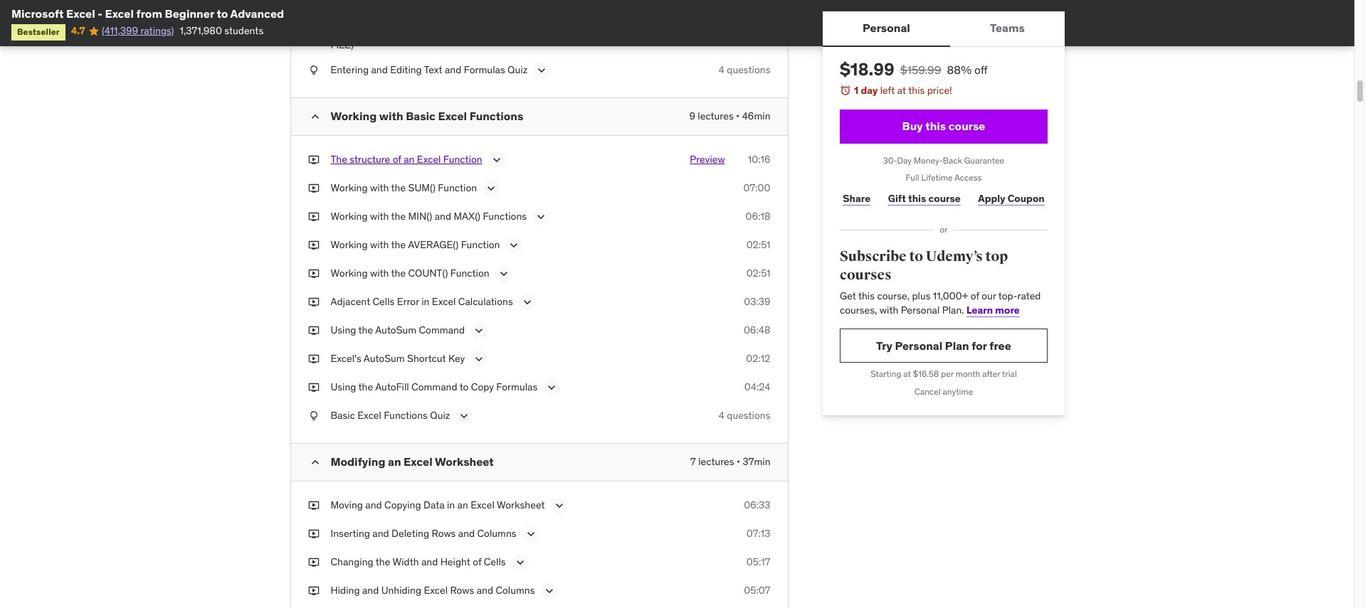 Task type: locate. For each thing, give the bounding box(es) containing it.
1 vertical spatial quiz
[[430, 409, 450, 422]]

personal up $18.99
[[862, 21, 910, 35]]

1 horizontal spatial an
[[404, 153, 415, 166]]

this right gift
[[908, 192, 926, 205]]

4 up 9 lectures • 46min
[[719, 63, 724, 76]]

1 vertical spatial using
[[331, 381, 356, 394]]

deleting
[[392, 527, 429, 540]]

1 vertical spatial lectures
[[698, 456, 734, 468]]

questions down 04:24 at the bottom of page
[[727, 409, 770, 422]]

1 horizontal spatial cells
[[484, 556, 506, 569]]

0 vertical spatial an
[[404, 153, 415, 166]]

quiz
[[508, 63, 527, 76], [430, 409, 450, 422]]

full
[[905, 173, 919, 183]]

show lecture description image for entering and editing text and formulas quiz
[[535, 63, 549, 78]]

the down adjacent
[[358, 324, 373, 337]]

6 xsmall image from the top
[[308, 324, 319, 338]]

using down 'excel's'
[[331, 381, 356, 394]]

0 vertical spatial course
[[948, 119, 985, 133]]

4 xsmall image from the top
[[308, 267, 319, 281]]

3 working from the top
[[331, 210, 368, 223]]

formulas
[[464, 63, 505, 76], [496, 381, 538, 394]]

2 vertical spatial personal
[[895, 339, 942, 353]]

gift this course link
[[885, 184, 963, 213]]

autosum up excel's autosum shortcut key
[[375, 324, 416, 337]]

basic
[[406, 109, 436, 123], [331, 409, 355, 422]]

working with the average() function
[[331, 239, 500, 251]]

rows down 'moving and copying data in an excel worksheet'
[[432, 527, 456, 540]]

06:48
[[744, 324, 770, 337]]

0 vertical spatial columns
[[477, 527, 516, 540]]

formulas right the copy
[[496, 381, 538, 394]]

tab list
[[822, 11, 1064, 47]]

1 vertical spatial course
[[928, 192, 960, 205]]

2 vertical spatial an
[[457, 499, 468, 512]]

1 vertical spatial 4 questions
[[719, 409, 770, 422]]

2 working from the top
[[331, 182, 368, 194]]

gift this course
[[888, 192, 960, 205]]

0 horizontal spatial an
[[388, 455, 401, 469]]

0 horizontal spatial in
[[422, 295, 430, 308]]

apply coupon
[[978, 192, 1044, 205]]

using up 'excel's'
[[331, 324, 356, 337]]

1 vertical spatial questions
[[727, 409, 770, 422]]

2 using from the top
[[331, 381, 356, 394]]

the up working with the count() function
[[391, 239, 406, 251]]

an up working with the sum() function
[[404, 153, 415, 166]]

command up the key
[[419, 324, 465, 337]]

1 horizontal spatial basic
[[406, 109, 436, 123]]

4
[[719, 63, 724, 76], [719, 409, 724, 422]]

min()
[[408, 210, 432, 223]]

1 vertical spatial 4
[[719, 409, 724, 422]]

• for working with basic excel functions
[[736, 110, 740, 123]]

the left 'width'
[[376, 556, 390, 569]]

• left 37min
[[737, 456, 740, 468]]

course for buy this course
[[948, 119, 985, 133]]

0 vertical spatial cells
[[373, 295, 395, 308]]

access
[[954, 173, 981, 183]]

at inside starting at $16.58 per month after trial cancel anytime
[[903, 369, 911, 380]]

excel right data at the left of page
[[471, 499, 495, 512]]

with for min()
[[370, 210, 389, 223]]

2 xsmall image from the top
[[308, 239, 319, 252]]

with for excel
[[379, 109, 403, 123]]

1 vertical spatial to
[[909, 248, 923, 265]]

questions
[[727, 63, 770, 76], [727, 409, 770, 422]]

1 horizontal spatial in
[[447, 499, 455, 512]]

02:51 up 03:39
[[746, 267, 770, 280]]

0 vertical spatial functions
[[470, 109, 523, 123]]

37min
[[743, 456, 770, 468]]

the left autofill
[[358, 381, 373, 394]]

9
[[689, 110, 695, 123]]

the
[[399, 24, 414, 37], [391, 182, 406, 194], [391, 210, 406, 223], [391, 239, 406, 251], [391, 267, 406, 280], [358, 324, 373, 337], [358, 381, 373, 394], [376, 556, 390, 569]]

this down $159.99 at top right
[[908, 84, 924, 97]]

show lecture description image
[[497, 267, 511, 281], [545, 381, 559, 395], [457, 409, 471, 424], [552, 499, 566, 513], [524, 527, 538, 542], [542, 584, 556, 599]]

function up max()
[[438, 182, 477, 194]]

share
[[842, 192, 870, 205]]

hiding
[[331, 584, 360, 597]]

(download
[[501, 24, 561, 37]]

show lecture description image for hiding and unhiding excel rows and columns
[[542, 584, 556, 599]]

to left the copy
[[460, 381, 469, 394]]

of left our
[[970, 290, 979, 303]]

working with basic excel functions
[[331, 109, 523, 123]]

show lecture description image for inserting and deleting rows and columns
[[524, 527, 538, 542]]

plan
[[945, 339, 969, 353]]

an right data at the left of page
[[457, 499, 468, 512]]

with down course,
[[879, 304, 898, 317]]

0 vertical spatial personal
[[862, 21, 910, 35]]

2 horizontal spatial to
[[909, 248, 923, 265]]

average()
[[408, 239, 459, 251]]

learn
[[966, 304, 993, 317]]

basic up the structure of an excel function in the left top of the page
[[406, 109, 436, 123]]

0 vertical spatial using
[[331, 324, 356, 337]]

formulas down understanding the order of operation (download exercise file) at the left of the page
[[464, 63, 505, 76]]

1 vertical spatial columns
[[496, 584, 535, 597]]

an right modifying
[[388, 455, 401, 469]]

cells left error
[[373, 295, 395, 308]]

02:51
[[746, 239, 770, 251], [746, 267, 770, 280]]

text
[[424, 63, 442, 76]]

microsoft excel - excel from beginner to advanced
[[11, 6, 284, 21]]

0 vertical spatial quiz
[[508, 63, 527, 76]]

with down structure
[[370, 182, 389, 194]]

cells right height
[[484, 556, 506, 569]]

0 horizontal spatial basic
[[331, 409, 355, 422]]

1 vertical spatial in
[[447, 499, 455, 512]]

show lecture description image for adjacent cells error in excel calculations
[[520, 295, 534, 310]]

04:24
[[744, 381, 770, 394]]

function for sum()
[[438, 182, 477, 194]]

30-day money-back guarantee full lifetime access
[[883, 155, 1004, 183]]

with up the structure of an excel function in the left top of the page
[[379, 109, 403, 123]]

1 using from the top
[[331, 324, 356, 337]]

udemy's
[[925, 248, 982, 265]]

1 4 questions from the top
[[719, 63, 770, 76]]

2 4 questions from the top
[[719, 409, 770, 422]]

0 horizontal spatial cells
[[373, 295, 395, 308]]

1
[[854, 84, 858, 97]]

to inside the subscribe to udemy's top courses
[[909, 248, 923, 265]]

width
[[392, 556, 419, 569]]

worksheet
[[435, 455, 494, 469], [497, 499, 545, 512]]

2 4 from the top
[[719, 409, 724, 422]]

function
[[443, 153, 482, 166], [438, 182, 477, 194], [461, 239, 500, 251], [450, 267, 489, 280]]

excel
[[66, 6, 95, 21], [105, 6, 134, 21], [438, 109, 467, 123], [417, 153, 441, 166], [432, 295, 456, 308], [357, 409, 381, 422], [404, 455, 433, 469], [471, 499, 495, 512], [424, 584, 448, 597]]

exercise
[[563, 24, 611, 37]]

personal up $16.58
[[895, 339, 942, 353]]

function down working with basic excel functions at the top left of page
[[443, 153, 482, 166]]

course up 'back'
[[948, 119, 985, 133]]

excel up (411,399
[[105, 6, 134, 21]]

4 questions down 04:24 at the bottom of page
[[719, 409, 770, 422]]

the inside understanding the order of operation (download exercise file)
[[399, 24, 414, 37]]

try personal plan for free link
[[839, 329, 1047, 363]]

course down lifetime
[[928, 192, 960, 205]]

the structure of an excel function button
[[331, 153, 482, 170]]

xsmall image for using
[[308, 381, 319, 395]]

0 horizontal spatial worksheet
[[435, 455, 494, 469]]

in
[[422, 295, 430, 308], [447, 499, 455, 512]]

with up working with the count() function
[[370, 239, 389, 251]]

of right structure
[[393, 153, 401, 166]]

working
[[331, 109, 377, 123], [331, 182, 368, 194], [331, 210, 368, 223], [331, 239, 368, 251], [331, 267, 368, 280]]

02:51 down 06:18
[[746, 239, 770, 251]]

with down working with the sum() function
[[370, 210, 389, 223]]

using for using the autosum command
[[331, 324, 356, 337]]

plus
[[912, 290, 930, 303]]

cells
[[373, 295, 395, 308], [484, 556, 506, 569]]

of inside the structure of an excel function button
[[393, 153, 401, 166]]

the structure of an excel function
[[331, 153, 482, 166]]

back
[[942, 155, 962, 166]]

4 xsmall image from the top
[[308, 381, 319, 395]]

rated
[[1017, 290, 1041, 303]]

5 xsmall image from the top
[[308, 295, 319, 309]]

xsmall image for working with the min() and max() functions
[[308, 210, 319, 224]]

free
[[989, 339, 1011, 353]]

1 vertical spatial •
[[737, 456, 740, 468]]

1 vertical spatial 02:51
[[746, 267, 770, 280]]

0 vertical spatial to
[[217, 6, 228, 21]]

the left sum()
[[391, 182, 406, 194]]

xsmall image for inserting
[[308, 527, 319, 541]]

xsmall image for changing
[[308, 556, 319, 570]]

6 xsmall image from the top
[[308, 527, 319, 541]]

xsmall image
[[308, 153, 319, 167], [308, 239, 319, 252], [308, 352, 319, 366], [308, 381, 319, 395], [308, 409, 319, 423], [308, 527, 319, 541], [308, 556, 319, 570], [308, 584, 319, 598]]

in right data at the left of page
[[447, 499, 455, 512]]

with for count()
[[370, 267, 389, 280]]

excel up copying
[[404, 455, 433, 469]]

0 vertical spatial 4
[[719, 63, 724, 76]]

autosum up autofill
[[364, 352, 405, 365]]

to up 1,371,980 students
[[217, 6, 228, 21]]

1 xsmall image from the top
[[308, 63, 319, 77]]

excel up 4.7 on the left top of page
[[66, 6, 95, 21]]

the left min()
[[391, 210, 406, 223]]

• left the 46min
[[736, 110, 740, 123]]

show lecture description image for working with the sum() function
[[484, 182, 498, 196]]

the left order
[[399, 24, 414, 37]]

lifetime
[[921, 173, 952, 183]]

0 vertical spatial questions
[[727, 63, 770, 76]]

of right order
[[444, 24, 452, 37]]

this inside "get this course, plus 11,000+ of our top-rated courses, with personal plan."
[[858, 290, 874, 303]]

rows down height
[[450, 584, 474, 597]]

course inside button
[[948, 119, 985, 133]]

0 vertical spatial lectures
[[698, 110, 734, 123]]

lectures right 9
[[698, 110, 734, 123]]

quiz down using the autofill command to copy formulas
[[430, 409, 450, 422]]

lectures right 7
[[698, 456, 734, 468]]

1 02:51 from the top
[[746, 239, 770, 251]]

88%
[[947, 63, 971, 77]]

1 vertical spatial basic
[[331, 409, 355, 422]]

5 working from the top
[[331, 267, 368, 280]]

xsmall image for working
[[308, 239, 319, 252]]

in right error
[[422, 295, 430, 308]]

alarm image
[[839, 85, 851, 96]]

quiz down (download
[[508, 63, 527, 76]]

using the autofill command to copy formulas
[[331, 381, 538, 394]]

personal down plus
[[900, 304, 939, 317]]

modifying
[[331, 455, 385, 469]]

02:12
[[746, 352, 770, 365]]

xsmall image
[[308, 63, 319, 77], [308, 182, 319, 196], [308, 210, 319, 224], [308, 267, 319, 281], [308, 295, 319, 309], [308, 324, 319, 338], [308, 499, 319, 513]]

teams
[[990, 21, 1024, 35]]

lectures for modifying an excel worksheet
[[698, 456, 734, 468]]

for
[[971, 339, 987, 353]]

0 vertical spatial worksheet
[[435, 455, 494, 469]]

per
[[941, 369, 953, 380]]

0 vertical spatial autosum
[[375, 324, 416, 337]]

1 horizontal spatial quiz
[[508, 63, 527, 76]]

xsmall image for working with the sum() function
[[308, 182, 319, 196]]

at
[[897, 84, 906, 97], [903, 369, 911, 380]]

3 xsmall image from the top
[[308, 210, 319, 224]]

this right 'buy'
[[925, 119, 946, 133]]

1 • from the top
[[736, 110, 740, 123]]

3 xsmall image from the top
[[308, 352, 319, 366]]

students
[[224, 24, 264, 37]]

4 working from the top
[[331, 239, 368, 251]]

of inside "get this course, plus 11,000+ of our top-rated courses, with personal plan."
[[970, 290, 979, 303]]

basic excel functions quiz
[[331, 409, 450, 422]]

excel's autosum shortcut key
[[331, 352, 465, 365]]

0 horizontal spatial to
[[217, 6, 228, 21]]

7 xsmall image from the top
[[308, 556, 319, 570]]

this up courses,
[[858, 290, 874, 303]]

personal inside "button"
[[862, 21, 910, 35]]

at left $16.58
[[903, 369, 911, 380]]

and
[[371, 63, 388, 76], [445, 63, 461, 76], [435, 210, 451, 223], [365, 499, 382, 512], [372, 527, 389, 540], [458, 527, 475, 540], [421, 556, 438, 569], [362, 584, 379, 597], [477, 584, 493, 597]]

2 xsmall image from the top
[[308, 182, 319, 196]]

at right left at the right top of page
[[897, 84, 906, 97]]

excel down text
[[438, 109, 467, 123]]

working for working with the sum() function
[[331, 182, 368, 194]]

30-
[[883, 155, 897, 166]]

8 xsmall image from the top
[[308, 584, 319, 598]]

lectures for working with basic excel functions
[[698, 110, 734, 123]]

0 vertical spatial •
[[736, 110, 740, 123]]

1 vertical spatial at
[[903, 369, 911, 380]]

to left udemy's
[[909, 248, 923, 265]]

show lecture description image for using the autofill command to copy formulas
[[545, 381, 559, 395]]

with up adjacent
[[370, 267, 389, 280]]

1 vertical spatial personal
[[900, 304, 939, 317]]

0 vertical spatial 02:51
[[746, 239, 770, 251]]

day
[[860, 84, 877, 97]]

buy this course
[[902, 119, 985, 133]]

show lecture description image
[[535, 63, 549, 78], [489, 153, 504, 167], [484, 182, 498, 196], [534, 210, 548, 224], [507, 239, 521, 253], [520, 295, 534, 310], [472, 324, 486, 338], [472, 352, 486, 367], [513, 556, 527, 570]]

1 working from the top
[[331, 109, 377, 123]]

basic up modifying
[[331, 409, 355, 422]]

command for autofill
[[411, 381, 457, 394]]

1 vertical spatial command
[[411, 381, 457, 394]]

columns
[[477, 527, 516, 540], [496, 584, 535, 597]]

this inside button
[[925, 119, 946, 133]]

more
[[995, 304, 1019, 317]]

0 vertical spatial command
[[419, 324, 465, 337]]

1 vertical spatial worksheet
[[497, 499, 545, 512]]

hiding and unhiding excel rows and columns
[[331, 584, 535, 597]]

inserting and deleting rows and columns
[[331, 527, 516, 540]]

2 vertical spatial to
[[460, 381, 469, 394]]

0 vertical spatial 4 questions
[[719, 63, 770, 76]]

1,371,980
[[180, 24, 222, 37]]

excel inside the structure of an excel function button
[[417, 153, 441, 166]]

function down max()
[[461, 239, 500, 251]]

calculations
[[458, 295, 513, 308]]

questions up the 46min
[[727, 63, 770, 76]]

command down shortcut
[[411, 381, 457, 394]]

2 • from the top
[[737, 456, 740, 468]]

2 questions from the top
[[727, 409, 770, 422]]

excel up sum()
[[417, 153, 441, 166]]

1 horizontal spatial worksheet
[[497, 499, 545, 512]]

2 02:51 from the top
[[746, 267, 770, 280]]

copy
[[471, 381, 494, 394]]

personal inside "get this course, plus 11,000+ of our top-rated courses, with personal plan."
[[900, 304, 939, 317]]

7 xsmall image from the top
[[308, 499, 319, 513]]

try personal plan for free
[[876, 339, 1011, 353]]

function up calculations
[[450, 267, 489, 280]]

4 up 7 lectures • 37min
[[719, 409, 724, 422]]

4 questions up the 46min
[[719, 63, 770, 76]]

5 xsmall image from the top
[[308, 409, 319, 423]]



Task type: vqa. For each thing, say whether or not it's contained in the screenshot.
xsmall image corresponding to Changing the Width and Height of Cells
yes



Task type: describe. For each thing, give the bounding box(es) containing it.
excel down 'count()'
[[432, 295, 456, 308]]

our
[[981, 290, 996, 303]]

0 vertical spatial at
[[897, 84, 906, 97]]

copying
[[384, 499, 421, 512]]

$18.99
[[839, 58, 894, 80]]

cancel
[[914, 387, 940, 397]]

2 vertical spatial functions
[[384, 409, 428, 422]]

$16.58
[[913, 369, 939, 380]]

0 vertical spatial in
[[422, 295, 430, 308]]

off
[[974, 63, 987, 77]]

understanding the order of operation (download exercise file)
[[331, 24, 611, 51]]

0 vertical spatial basic
[[406, 109, 436, 123]]

working with the min() and max() functions
[[331, 210, 527, 223]]

1 vertical spatial functions
[[483, 210, 527, 223]]

show lecture description image for working with the average() function
[[507, 239, 521, 253]]

1 vertical spatial rows
[[450, 584, 474, 597]]

trial
[[1002, 369, 1017, 380]]

xsmall image for excel's
[[308, 352, 319, 366]]

learn more link
[[966, 304, 1019, 317]]

xsmall image for entering and editing text and formulas quiz
[[308, 63, 319, 77]]

xsmall image for hiding
[[308, 584, 319, 598]]

1 vertical spatial formulas
[[496, 381, 538, 394]]

xsmall image for moving and copying data in an excel worksheet
[[308, 499, 319, 513]]

command for autosum
[[419, 324, 465, 337]]

from
[[136, 6, 162, 21]]

subscribe
[[839, 248, 906, 265]]

1 horizontal spatial to
[[460, 381, 469, 394]]

show lecture description image for working with the count() function
[[497, 267, 511, 281]]

microsoft
[[11, 6, 64, 21]]

courses,
[[839, 304, 877, 317]]

$18.99 $159.99 88% off
[[839, 58, 987, 80]]

beginner
[[165, 6, 214, 21]]

top-
[[998, 290, 1017, 303]]

function inside button
[[443, 153, 482, 166]]

modifying an excel worksheet
[[331, 455, 494, 469]]

get this course, plus 11,000+ of our top-rated courses, with personal plan.
[[839, 290, 1041, 317]]

personal button
[[822, 11, 950, 46]]

apply coupon button
[[975, 184, 1047, 213]]

an inside button
[[404, 153, 415, 166]]

with inside "get this course, plus 11,000+ of our top-rated courses, with personal plan."
[[879, 304, 898, 317]]

height
[[440, 556, 470, 569]]

bestseller
[[17, 27, 60, 37]]

excel's
[[331, 352, 361, 365]]

price!
[[927, 84, 952, 97]]

function for count()
[[450, 267, 489, 280]]

data
[[423, 499, 445, 512]]

tab list containing personal
[[822, 11, 1064, 47]]

using the autosum command
[[331, 324, 465, 337]]

ratings)
[[141, 24, 174, 37]]

guarantee
[[964, 155, 1004, 166]]

07:00
[[743, 182, 770, 194]]

key
[[448, 352, 465, 365]]

0 vertical spatial formulas
[[464, 63, 505, 76]]

get
[[839, 290, 856, 303]]

0 horizontal spatial quiz
[[430, 409, 450, 422]]

xsmall image for working with the count() function
[[308, 267, 319, 281]]

1 vertical spatial cells
[[484, 556, 506, 569]]

(411,399
[[102, 24, 138, 37]]

learn more
[[966, 304, 1019, 317]]

46min
[[742, 110, 770, 123]]

money-
[[913, 155, 942, 166]]

the
[[331, 153, 347, 166]]

file)
[[331, 38, 354, 51]]

show lecture description image for excel's autosum shortcut key
[[472, 352, 486, 367]]

02:51 for working with the count() function
[[746, 267, 770, 280]]

this for gift
[[908, 192, 926, 205]]

7
[[690, 456, 696, 468]]

advanced
[[230, 6, 284, 21]]

teams button
[[950, 11, 1064, 46]]

excel down autofill
[[357, 409, 381, 422]]

left
[[880, 84, 895, 97]]

course for gift this course
[[928, 192, 960, 205]]

1 vertical spatial an
[[388, 455, 401, 469]]

xsmall image for adjacent cells error in excel calculations
[[308, 295, 319, 309]]

count()
[[408, 267, 448, 280]]

this for buy
[[925, 119, 946, 133]]

05:17
[[746, 556, 770, 569]]

unhiding
[[381, 584, 421, 597]]

0 vertical spatial rows
[[432, 527, 456, 540]]

editing
[[390, 63, 422, 76]]

(411,399 ratings)
[[102, 24, 174, 37]]

2 horizontal spatial an
[[457, 499, 468, 512]]

4.7
[[71, 24, 85, 37]]

using for using the autofill command to copy formulas
[[331, 381, 356, 394]]

9 lectures • 46min
[[689, 110, 770, 123]]

1 vertical spatial autosum
[[364, 352, 405, 365]]

operation
[[455, 24, 499, 37]]

adjacent
[[331, 295, 370, 308]]

show lecture description image for working with the min() and max() functions
[[534, 210, 548, 224]]

starting at $16.58 per month after trial cancel anytime
[[870, 369, 1017, 397]]

entering
[[331, 63, 369, 76]]

of right height
[[473, 556, 481, 569]]

day
[[897, 155, 911, 166]]

• for modifying an excel worksheet
[[737, 456, 740, 468]]

working for working with the average() function
[[331, 239, 368, 251]]

show lecture description image for moving and copying data in an excel worksheet
[[552, 499, 566, 513]]

03:39
[[744, 295, 770, 308]]

1 questions from the top
[[727, 63, 770, 76]]

coupon
[[1007, 192, 1044, 205]]

show lecture description image for changing the width and height of cells
[[513, 556, 527, 570]]

with for average()
[[370, 239, 389, 251]]

of inside understanding the order of operation (download exercise file)
[[444, 24, 452, 37]]

working for working with the count() function
[[331, 267, 368, 280]]

buy
[[902, 119, 922, 133]]

xsmall image for basic
[[308, 409, 319, 423]]

the left 'count()'
[[391, 267, 406, 280]]

share button
[[839, 184, 873, 213]]

small image
[[308, 456, 322, 470]]

11,000+
[[933, 290, 968, 303]]

7 lectures • 37min
[[690, 456, 770, 468]]

working for working with basic excel functions
[[331, 109, 377, 123]]

after
[[982, 369, 1000, 380]]

xsmall image for using the autosum command
[[308, 324, 319, 338]]

working for working with the min() and max() functions
[[331, 210, 368, 223]]

order
[[416, 24, 441, 37]]

changing
[[331, 556, 373, 569]]

07:13
[[746, 527, 770, 540]]

show lecture description image for basic excel functions quiz
[[457, 409, 471, 424]]

1 day left at this price!
[[854, 84, 952, 97]]

preview
[[690, 153, 725, 166]]

moving and copying data in an excel worksheet
[[331, 499, 545, 512]]

understanding
[[331, 24, 397, 37]]

small image
[[308, 110, 322, 124]]

1 4 from the top
[[719, 63, 724, 76]]

excel down changing the width and height of cells
[[424, 584, 448, 597]]

max()
[[454, 210, 480, 223]]

this for get
[[858, 290, 874, 303]]

personal inside "link"
[[895, 339, 942, 353]]

top
[[985, 248, 1008, 265]]

function for average()
[[461, 239, 500, 251]]

show lecture description image for using the autosum command
[[472, 324, 486, 338]]

try
[[876, 339, 892, 353]]

course,
[[877, 290, 909, 303]]

1 xsmall image from the top
[[308, 153, 319, 167]]

02:51 for working with the average() function
[[746, 239, 770, 251]]

05:07
[[744, 584, 770, 597]]

shortcut
[[407, 352, 446, 365]]

moving
[[331, 499, 363, 512]]

with for sum()
[[370, 182, 389, 194]]



